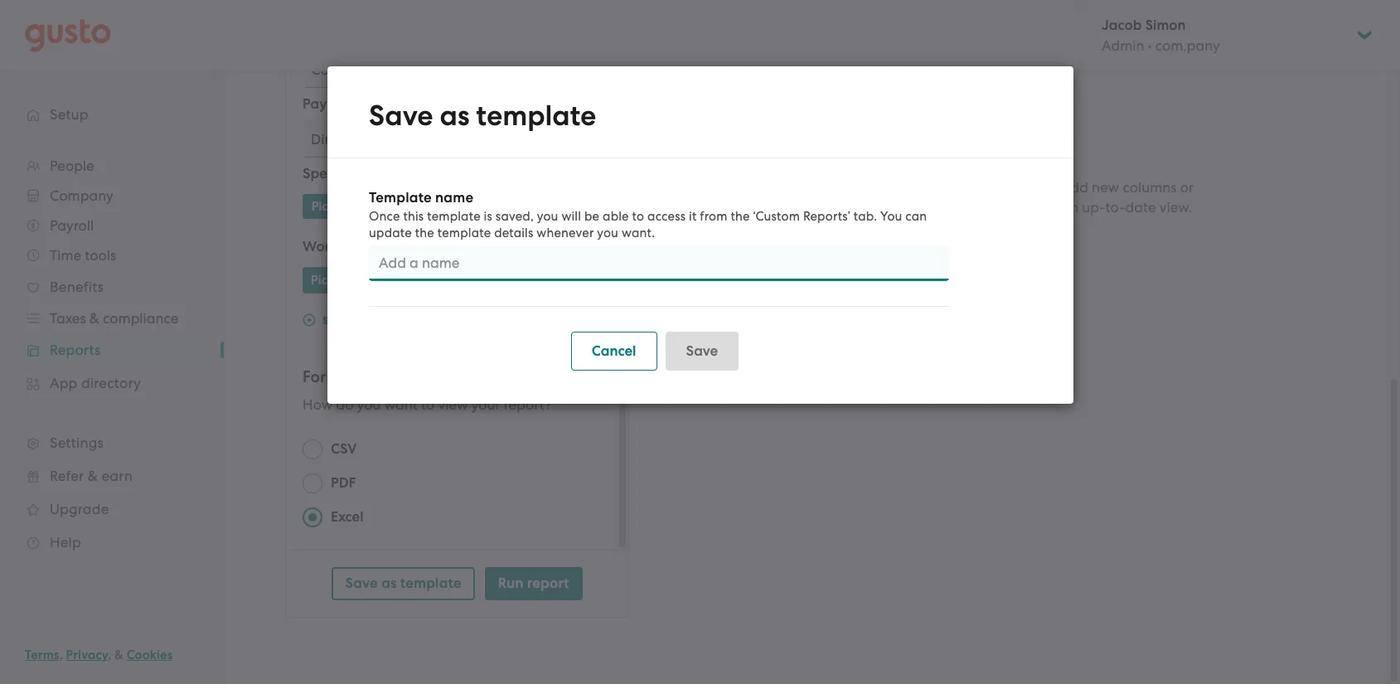 Task type: vqa. For each thing, say whether or not it's contained in the screenshot.
active to the top
no



Task type: describe. For each thing, give the bounding box(es) containing it.
you left will
[[537, 209, 558, 224]]

terms , privacy , & cookies
[[25, 648, 173, 662]]

PDF radio
[[303, 473, 323, 493]]

to inside template name once this template is saved, you will be able to access it from the 'custom reports' tab. you can update the template details whenever you want.
[[632, 209, 644, 224]]

employees for specific employees
[[357, 165, 427, 182]]

of
[[875, 179, 888, 195]]

module__icon___go7vc image
[[303, 313, 316, 327]]

0 horizontal spatial your
[[472, 396, 500, 413]]

save as template document
[[327, 66, 1073, 404]]

pick work addresses
[[311, 273, 429, 288]]

work addresses
[[303, 238, 407, 255]]

tab.
[[853, 209, 877, 224]]

csv
[[331, 440, 357, 458]]

pick employees button
[[303, 194, 408, 219]]

0 vertical spatial the
[[730, 209, 750, 224]]

will
[[561, 209, 581, 224]]

filters,
[[774, 199, 814, 215]]

report for run
[[527, 575, 569, 592]]

do
[[336, 396, 354, 413]]

columns
[[1123, 179, 1177, 195]]

CSV radio
[[303, 439, 323, 459]]

template inside save as template button
[[400, 575, 462, 592]]

save as template for save as template button
[[345, 575, 462, 592]]

save as template button
[[332, 567, 475, 600]]

view.
[[1160, 199, 1193, 215]]

privacy link
[[66, 648, 108, 662]]

refresh
[[904, 199, 949, 215]]

you down able
[[597, 226, 618, 240]]

1 vertical spatial the
[[415, 226, 434, 240]]

2 , from the left
[[108, 648, 111, 662]]

this
[[403, 209, 424, 224]]

specific employees
[[303, 165, 427, 182]]

pick work addresses button
[[303, 267, 437, 294]]

generate preview
[[923, 261, 1044, 278]]

pick for pick work addresses
[[311, 273, 334, 288]]

select filters button
[[303, 310, 400, 332]]

home image
[[25, 19, 111, 52]]

run report button
[[485, 567, 583, 600]]

pdf
[[331, 474, 356, 492]]

want.
[[621, 226, 655, 240]]

report?
[[504, 396, 552, 413]]

is
[[483, 209, 492, 224]]

want
[[384, 396, 418, 413]]

name
[[435, 189, 473, 206]]

payment
[[303, 95, 361, 113]]

0 horizontal spatial to
[[421, 396, 435, 413]]

as for save as template document
[[439, 99, 469, 133]]

view
[[773, 179, 804, 195]]

save for save as template button
[[345, 575, 378, 592]]

reports'
[[803, 209, 850, 224]]

sure
[[857, 199, 884, 215]]

once
[[369, 209, 400, 224]]

up-
[[1082, 199, 1106, 215]]

view
[[438, 396, 468, 413]]

make
[[817, 199, 853, 215]]

how do you want to view your report?
[[303, 396, 552, 413]]

add
[[1062, 179, 1089, 195]]

excel
[[331, 508, 364, 526]]

view a preview of your custom report. if you add new columns or filters, make sure to refresh your preview for an up-to-date view.
[[773, 179, 1194, 215]]

you inside view a preview of your custom report. if you add new columns or filters, make sure to refresh your preview for an up-to-date view.
[[1035, 179, 1058, 195]]

report for no
[[935, 142, 989, 165]]

you
[[880, 209, 902, 224]]

0 vertical spatial your
[[892, 179, 921, 195]]

work
[[303, 238, 338, 255]]

0 vertical spatial addresses
[[341, 238, 407, 255]]

generate preview button
[[903, 250, 1064, 290]]



Task type: locate. For each thing, give the bounding box(es) containing it.
1 horizontal spatial your
[[892, 179, 921, 195]]

can
[[905, 209, 927, 224]]

preview
[[993, 142, 1062, 165], [820, 179, 872, 195], [985, 199, 1036, 215], [990, 261, 1044, 278]]

specific
[[303, 165, 353, 182]]

you right 'do' at bottom left
[[357, 396, 381, 413]]

filters
[[364, 311, 400, 328]]

able
[[602, 209, 629, 224]]

1 horizontal spatial to
[[632, 209, 644, 224]]

or
[[1180, 179, 1194, 195]]

to down of
[[887, 199, 901, 215]]

template
[[476, 99, 596, 133], [427, 209, 480, 224], [437, 226, 491, 240], [400, 575, 462, 592]]

the
[[730, 209, 750, 224], [415, 226, 434, 240]]

whenever
[[536, 226, 594, 240]]

0 horizontal spatial the
[[415, 226, 434, 240]]

employees up template in the top of the page
[[357, 165, 427, 182]]

1 horizontal spatial ,
[[108, 648, 111, 662]]

, left the &
[[108, 648, 111, 662]]

0 vertical spatial save as template
[[369, 99, 596, 133]]

&
[[114, 648, 124, 662]]

pick
[[312, 199, 334, 214], [311, 273, 334, 288]]

cancel button
[[571, 332, 657, 371]]

2 horizontal spatial to
[[887, 199, 901, 215]]

0 horizontal spatial ,
[[59, 648, 63, 662]]

1 vertical spatial as
[[382, 575, 397, 592]]

your down custom
[[952, 199, 981, 215]]

pick left "work"
[[311, 273, 334, 288]]

if
[[1022, 179, 1031, 195]]

saved,
[[495, 209, 533, 224]]

details
[[494, 226, 533, 240]]

save inside document
[[369, 99, 433, 133]]

report right 'run' on the left bottom
[[527, 575, 569, 592]]

1 vertical spatial addresses
[[370, 273, 429, 288]]

1 vertical spatial report
[[527, 575, 569, 592]]

addresses down once
[[341, 238, 407, 255]]

'custom
[[753, 209, 800, 224]]

0 vertical spatial report
[[935, 142, 989, 165]]

, left privacy
[[59, 648, 63, 662]]

0 vertical spatial pick
[[312, 199, 334, 214]]

be
[[584, 209, 599, 224]]

from
[[700, 209, 727, 224]]

save inside button
[[345, 575, 378, 592]]

1 vertical spatial save
[[345, 575, 378, 592]]

your
[[892, 179, 921, 195], [952, 199, 981, 215], [472, 396, 500, 413]]

0 horizontal spatial as
[[382, 575, 397, 592]]

access
[[647, 209, 685, 224]]

1 vertical spatial your
[[952, 199, 981, 215]]

cookies button
[[127, 645, 173, 665]]

new
[[1092, 179, 1120, 195]]

custom
[[924, 179, 971, 195]]

you
[[1035, 179, 1058, 195], [537, 209, 558, 224], [597, 226, 618, 240], [357, 396, 381, 413]]

to left view
[[421, 396, 435, 413]]

no
[[905, 142, 930, 165]]

report
[[935, 142, 989, 165], [527, 575, 569, 592]]

0 vertical spatial save
[[369, 99, 433, 133]]

1 vertical spatial employees
[[337, 199, 399, 214]]

generate
[[923, 261, 987, 278]]

no report preview
[[905, 142, 1062, 165]]

terms
[[25, 648, 59, 662]]

save
[[369, 99, 433, 133], [345, 575, 378, 592]]

your right of
[[892, 179, 921, 195]]

to inside view a preview of your custom report. if you add new columns or filters, make sure to refresh your preview for an up-to-date view.
[[887, 199, 901, 215]]

Template name field
[[369, 245, 949, 281]]

format
[[303, 367, 356, 386]]

update
[[369, 226, 412, 240]]

1 vertical spatial pick
[[311, 273, 334, 288]]

cancel
[[591, 342, 636, 360]]

terms link
[[25, 648, 59, 662]]

for
[[1040, 199, 1058, 215]]

how
[[303, 396, 333, 413]]

select
[[323, 311, 360, 328]]

template name once this template is saved, you will be able to access it from the 'custom reports' tab. you can update the template details whenever you want.
[[369, 189, 927, 240]]

employees inside button
[[337, 199, 399, 214]]

pick for pick employees
[[312, 199, 334, 214]]

save as template
[[369, 99, 596, 133], [345, 575, 462, 592]]

select filters
[[323, 311, 400, 328]]

account menu element
[[1080, 0, 1376, 70]]

your right view
[[472, 396, 500, 413]]

to
[[887, 199, 901, 215], [632, 209, 644, 224], [421, 396, 435, 413]]

employees
[[357, 165, 427, 182], [337, 199, 399, 214]]

preview down report.
[[985, 199, 1036, 215]]

template
[[369, 189, 431, 206]]

2 vertical spatial your
[[472, 396, 500, 413]]

save for save as template document
[[369, 99, 433, 133]]

the right from
[[730, 209, 750, 224]]

payment method
[[303, 95, 415, 113]]

save as template inside button
[[345, 575, 462, 592]]

an
[[1061, 199, 1079, 215]]

addresses inside button
[[370, 273, 429, 288]]

the down this
[[415, 226, 434, 240]]

save up the specific employees
[[369, 99, 433, 133]]

1 vertical spatial save as template
[[345, 575, 462, 592]]

as inside button
[[382, 575, 397, 592]]

2 horizontal spatial your
[[952, 199, 981, 215]]

as for save as template button
[[382, 575, 397, 592]]

preview right generate
[[990, 261, 1044, 278]]

method
[[364, 95, 415, 113]]

preview up if
[[993, 142, 1062, 165]]

employees for pick employees
[[337, 199, 399, 214]]

employees down the specific employees
[[337, 199, 399, 214]]

1 horizontal spatial the
[[730, 209, 750, 224]]

1 horizontal spatial as
[[439, 99, 469, 133]]

you right if
[[1035, 179, 1058, 195]]

report up custom
[[935, 142, 989, 165]]

1 horizontal spatial report
[[935, 142, 989, 165]]

1 , from the left
[[59, 648, 63, 662]]

report inside button
[[527, 575, 569, 592]]

addresses up filters
[[370, 273, 429, 288]]

report.
[[975, 179, 1019, 195]]

0 vertical spatial as
[[439, 99, 469, 133]]

work
[[337, 273, 367, 288]]

to-
[[1106, 199, 1126, 215]]

preview inside button
[[990, 261, 1044, 278]]

0 vertical spatial employees
[[357, 165, 427, 182]]

Excel radio
[[303, 507, 323, 527]]

pick down specific
[[312, 199, 334, 214]]

privacy
[[66, 648, 108, 662]]

0 horizontal spatial report
[[527, 575, 569, 592]]

save as template for save as template document
[[369, 99, 596, 133]]

save as template inside document
[[369, 99, 596, 133]]

to up want.
[[632, 209, 644, 224]]

it
[[689, 209, 696, 224]]

preview up make
[[820, 179, 872, 195]]

cookies
[[127, 648, 173, 662]]

run report
[[498, 575, 569, 592]]

date
[[1126, 199, 1156, 215]]

run
[[498, 575, 524, 592]]

a
[[808, 179, 817, 195]]

as inside document
[[439, 99, 469, 133]]

addresses
[[341, 238, 407, 255], [370, 273, 429, 288]]

save down excel
[[345, 575, 378, 592]]

as
[[439, 99, 469, 133], [382, 575, 397, 592]]

pick employees
[[312, 199, 399, 214]]

,
[[59, 648, 63, 662], [108, 648, 111, 662]]



